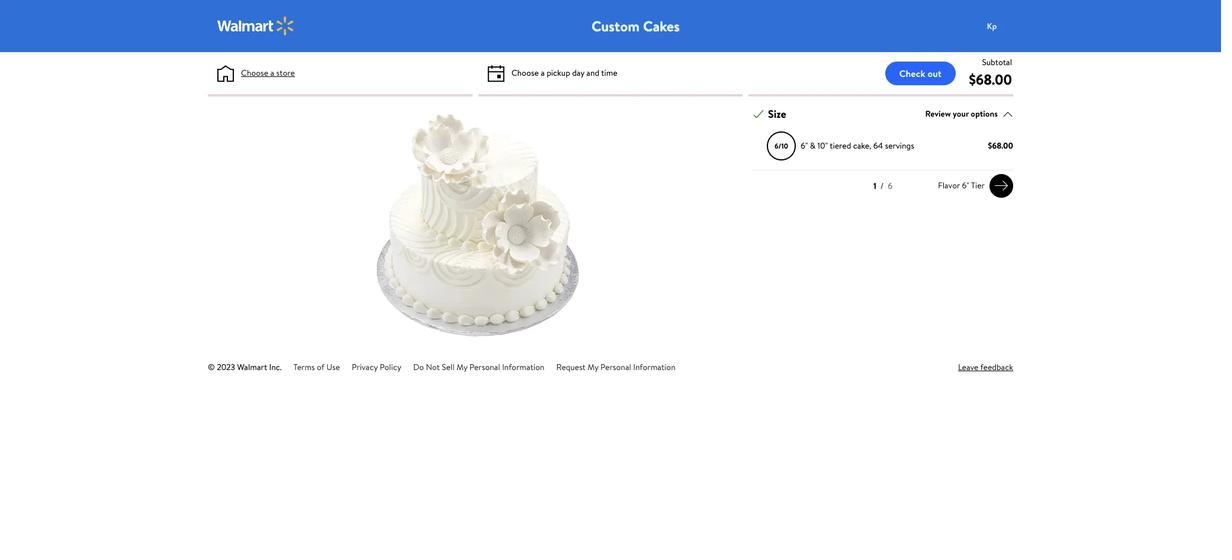 Task type: locate. For each thing, give the bounding box(es) containing it.
2 choose from the left
[[512, 67, 539, 79]]

privacy policy
[[352, 361, 401, 373]]

review
[[926, 108, 951, 120]]

my right sell
[[457, 361, 468, 373]]

1 horizontal spatial choose
[[512, 67, 539, 79]]

personal
[[470, 361, 500, 373], [601, 361, 631, 373]]

subtotal
[[982, 56, 1012, 68]]

a left the store
[[270, 67, 274, 79]]

choose
[[241, 67, 268, 79], [512, 67, 539, 79]]

use
[[327, 361, 340, 373]]

choose a pickup day and time
[[512, 67, 618, 79]]

and
[[587, 67, 600, 79]]

a left pickup
[[541, 67, 545, 79]]

choose for choose a pickup day and time
[[512, 67, 539, 79]]

request my personal information
[[557, 361, 676, 373]]

my
[[457, 361, 468, 373], [588, 361, 599, 373]]

subtotal $68.00
[[969, 56, 1012, 89]]

a for pickup
[[541, 67, 545, 79]]

0 horizontal spatial my
[[457, 361, 468, 373]]

6" left &
[[801, 140, 808, 152]]

64
[[874, 140, 883, 152]]

terms
[[294, 361, 315, 373]]

1 choose from the left
[[241, 67, 268, 79]]

your
[[953, 108, 969, 120]]

a for store
[[270, 67, 274, 79]]

inc.
[[269, 361, 282, 373]]

1 horizontal spatial 6"
[[962, 180, 970, 191]]

$68.00 down subtotal
[[969, 69, 1012, 89]]

privacy policy link
[[352, 361, 401, 373]]

leave feedback
[[958, 361, 1014, 373]]

a
[[270, 67, 274, 79], [541, 67, 545, 79]]

choose a store link
[[241, 67, 295, 79]]

6"
[[801, 140, 808, 152], [962, 180, 970, 191]]

0 horizontal spatial 6"
[[801, 140, 808, 152]]

review your options link
[[926, 106, 1014, 122]]

servings
[[885, 140, 915, 152]]

request
[[557, 361, 586, 373]]

©
[[208, 361, 215, 373]]

0 horizontal spatial choose
[[241, 67, 268, 79]]

time
[[601, 67, 618, 79]]

kp
[[987, 20, 997, 32]]

1 a from the left
[[270, 67, 274, 79]]

6" left tier
[[962, 180, 970, 191]]

pickup
[[547, 67, 570, 79]]

1 horizontal spatial personal
[[601, 361, 631, 373]]

flavor 6" tier link
[[934, 174, 1014, 198]]

0 horizontal spatial personal
[[470, 361, 500, 373]]

1 horizontal spatial a
[[541, 67, 545, 79]]

0 horizontal spatial information
[[502, 361, 545, 373]]

1 horizontal spatial my
[[588, 361, 599, 373]]

request my personal information link
[[557, 361, 676, 373]]

0 horizontal spatial a
[[270, 67, 274, 79]]

1 horizontal spatial information
[[633, 361, 676, 373]]

custom
[[592, 16, 640, 36]]

1 vertical spatial 6"
[[962, 180, 970, 191]]

of
[[317, 361, 325, 373]]

sell
[[442, 361, 455, 373]]

choose left the store
[[241, 67, 268, 79]]

2 personal from the left
[[601, 361, 631, 373]]

$68.00
[[969, 69, 1012, 89], [988, 140, 1014, 152]]

$68.00 down up arrow icon
[[988, 140, 1014, 152]]

information
[[502, 361, 545, 373], [633, 361, 676, 373]]

custom cakes
[[592, 16, 680, 36]]

my right request
[[588, 361, 599, 373]]

do
[[413, 361, 424, 373]]

personal right request
[[601, 361, 631, 373]]

personal right sell
[[470, 361, 500, 373]]

back to walmart.com image
[[217, 17, 294, 36]]

6
[[888, 180, 893, 192]]

policy
[[380, 361, 401, 373]]

size
[[768, 107, 787, 122]]

kp button
[[980, 14, 1028, 38]]

not
[[426, 361, 440, 373]]

choose left pickup
[[512, 67, 539, 79]]

cake,
[[853, 140, 872, 152]]

1 information from the left
[[502, 361, 545, 373]]

privacy
[[352, 361, 378, 373]]

tiered
[[830, 140, 851, 152]]

2 a from the left
[[541, 67, 545, 79]]

options
[[971, 108, 998, 120]]



Task type: vqa. For each thing, say whether or not it's contained in the screenshot.
Xewsqmlo 2CH 16GB LGA 1150 Motherboard HD Interface 4Pin/24Pin PC Main Board Dual SATA3.0 Image at the right of page
no



Task type: describe. For each thing, give the bounding box(es) containing it.
check out
[[900, 67, 942, 80]]

/
[[881, 180, 884, 192]]

icon for continue arrow image
[[995, 178, 1009, 193]]

up arrow image
[[1003, 109, 1014, 119]]

1 / 6
[[874, 180, 893, 192]]

1
[[874, 180, 877, 192]]

review your options
[[926, 108, 998, 120]]

2 information from the left
[[633, 361, 676, 373]]

out
[[928, 67, 942, 80]]

1 my from the left
[[457, 361, 468, 373]]

leave
[[958, 361, 979, 373]]

walmart
[[237, 361, 267, 373]]

choose a store
[[241, 67, 295, 79]]

terms of use
[[294, 361, 340, 373]]

2 my from the left
[[588, 361, 599, 373]]

do not sell my personal information
[[413, 361, 545, 373]]

choose for choose a store
[[241, 67, 268, 79]]

&
[[810, 140, 816, 152]]

0 vertical spatial 6"
[[801, 140, 808, 152]]

10"
[[818, 140, 828, 152]]

6" & 10" tiered cake, 64 servings
[[801, 140, 915, 152]]

2023
[[217, 361, 235, 373]]

1 personal from the left
[[470, 361, 500, 373]]

terms of use link
[[294, 361, 340, 373]]

review your options element
[[926, 108, 998, 120]]

day
[[572, 67, 585, 79]]

store
[[276, 67, 295, 79]]

flavor 6" tier
[[938, 180, 985, 191]]

tier
[[971, 180, 985, 191]]

feedback
[[981, 361, 1014, 373]]

check out button
[[885, 61, 956, 85]]

do not sell my personal information link
[[413, 361, 545, 373]]

cakes
[[643, 16, 680, 36]]

© 2023 walmart inc.
[[208, 361, 282, 373]]

flavor
[[938, 180, 960, 191]]

1 vertical spatial $68.00
[[988, 140, 1014, 152]]

check
[[900, 67, 926, 80]]

6/10
[[775, 141, 789, 151]]

ok image
[[754, 109, 764, 119]]

leave feedback button
[[958, 361, 1014, 374]]

0 vertical spatial $68.00
[[969, 69, 1012, 89]]



